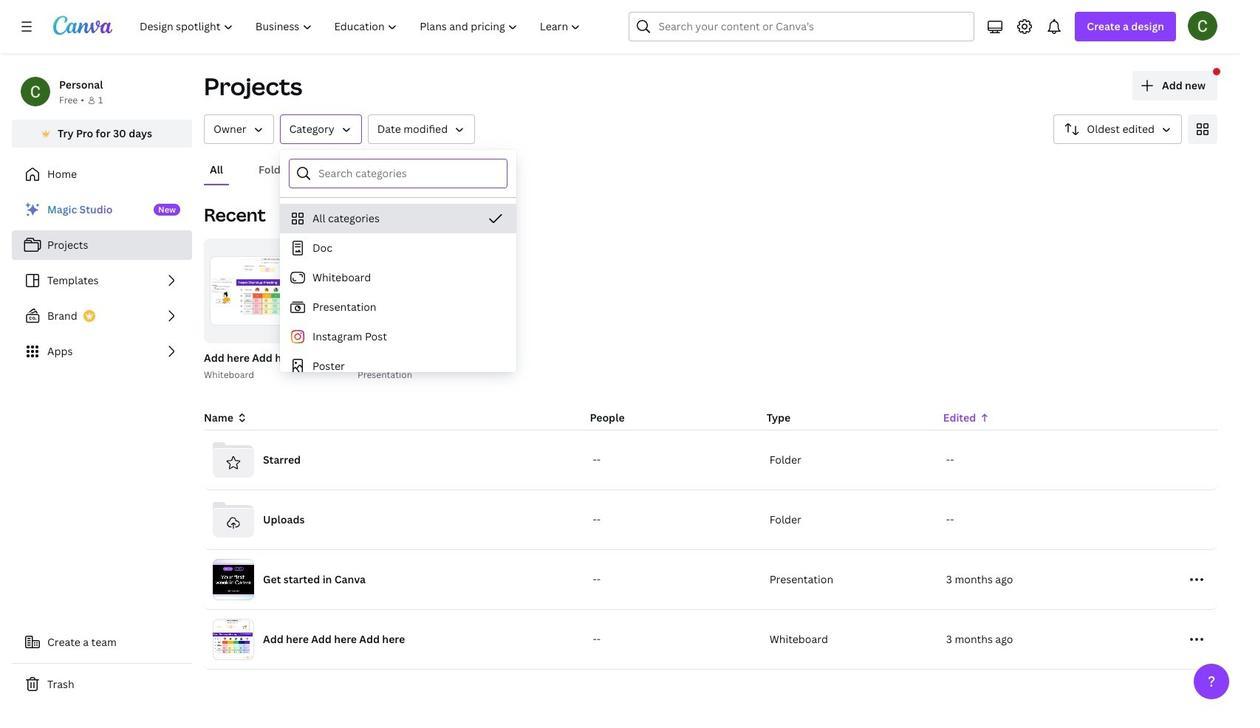Task type: describe. For each thing, give the bounding box(es) containing it.
1 option from the top
[[280, 204, 517, 234]]

2 group from the left
[[204, 239, 340, 344]]

Owner button
[[204, 115, 274, 144]]

top level navigation element
[[130, 12, 594, 41]]

Search search field
[[659, 13, 945, 41]]

5 option from the top
[[280, 322, 517, 352]]

Search categories search field
[[318, 160, 498, 188]]

3 option from the top
[[280, 263, 517, 293]]

1 group from the left
[[201, 239, 346, 383]]

Date modified button
[[368, 115, 475, 144]]



Task type: vqa. For each thing, say whether or not it's contained in the screenshot.
•
no



Task type: locate. For each thing, give the bounding box(es) containing it.
3 group from the left
[[358, 239, 494, 383]]

list box
[[280, 204, 517, 677]]

Sort by button
[[1054, 115, 1182, 144]]

christina overa image
[[1188, 11, 1218, 41]]

2 option from the top
[[280, 234, 517, 263]]

group
[[201, 239, 346, 383], [204, 239, 340, 344], [358, 239, 494, 383]]

6 option from the top
[[280, 352, 517, 381]]

list
[[12, 195, 192, 367]]

option
[[280, 204, 517, 234], [280, 234, 517, 263], [280, 263, 517, 293], [280, 293, 517, 322], [280, 322, 517, 352], [280, 352, 517, 381]]

4 option from the top
[[280, 293, 517, 322]]

None search field
[[629, 12, 975, 41]]

Category button
[[280, 115, 362, 144]]



